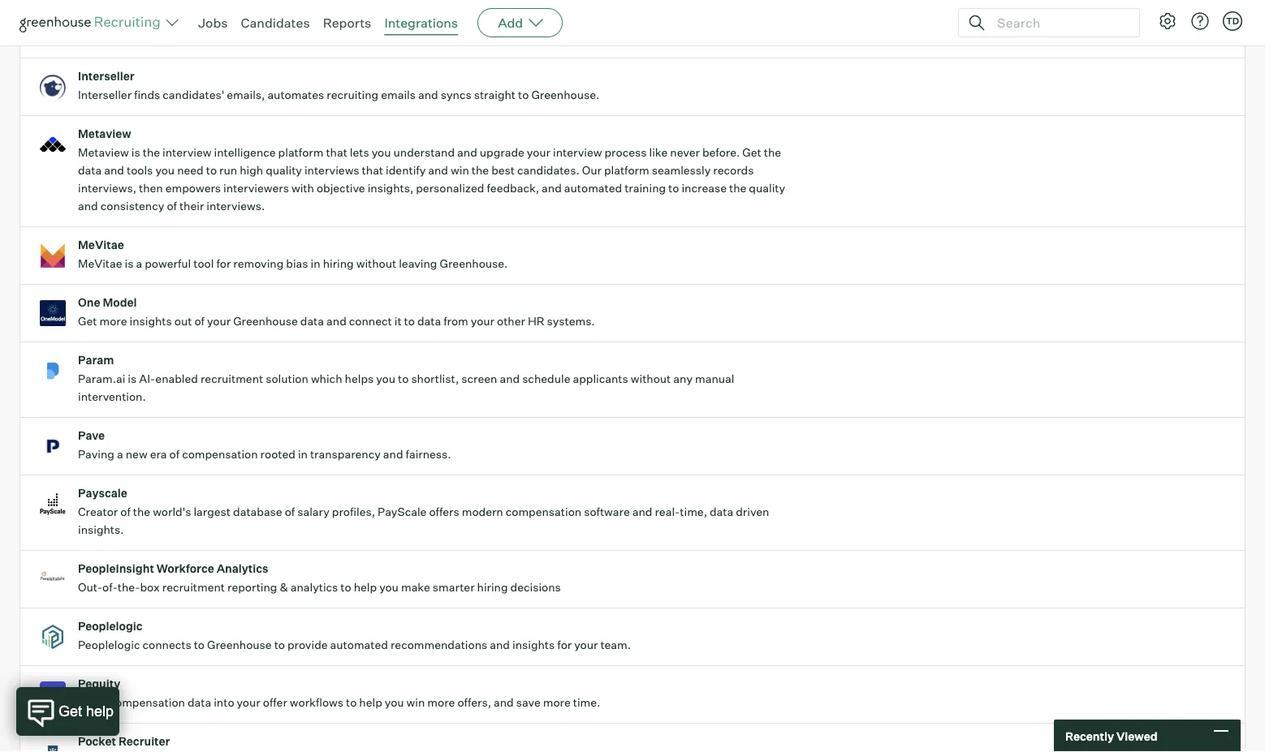 Task type: vqa. For each thing, say whether or not it's contained in the screenshot.


Task type: describe. For each thing, give the bounding box(es) containing it.
with
[[292, 181, 314, 196]]

insights inside peoplelogic peoplelogic connects to greenhouse to provide automated recommendations and insights for your team.
[[513, 639, 555, 653]]

pave
[[78, 429, 105, 443]]

data inside payscale creator of the world's largest database of salary profiles, payscale offers modern compensation software and real-time, data driven insights.
[[710, 505, 734, 520]]

and inside pave paving a new era of compensation rooted in transparency and fairness.
[[383, 448, 403, 462]]

seamlessly
[[652, 163, 711, 178]]

hrdiversifyd is a diversity analytics software that enables an organization to proactively track and measure diversity, and identify any bias and discrimination during the recruiting process.
[[78, 12, 780, 44]]

emails
[[381, 88, 416, 102]]

offer
[[263, 696, 287, 710]]

add
[[498, 15, 523, 31]]

recommendations
[[391, 639, 488, 653]]

modern
[[462, 505, 503, 520]]

2 metaview from the top
[[78, 146, 129, 160]]

payscale
[[378, 505, 427, 520]]

get inside one model get more insights out of your greenhouse data and connect it to data from your other hr systems.
[[78, 315, 97, 329]]

to inside param param.ai is ai-enabled recruitment solution which helps you to shortlist, screen and schedule applicants without any manual intervention.
[[398, 372, 409, 386]]

jobs link
[[198, 15, 228, 31]]

intervention.
[[78, 390, 146, 404]]

before.
[[703, 146, 740, 160]]

emails,
[[227, 88, 265, 102]]

lets
[[350, 146, 369, 160]]

the right the before.
[[764, 146, 781, 160]]

for inside mevitae mevitae is a powerful tool for removing bias in hiring without leaving greenhouse.
[[216, 257, 231, 271]]

add button
[[478, 8, 563, 37]]

our
[[582, 163, 602, 178]]

of inside one model get more insights out of your greenhouse data and connect it to data from your other hr systems.
[[194, 315, 205, 329]]

1 vertical spatial that
[[326, 146, 348, 160]]

out-
[[78, 581, 102, 595]]

win inside metaview metaview is the interview intelligence platform that lets you understand and upgrade your interview process like never before. get the data and tools you need to run high quality interviews that identify and win the best candidates. our platform seamlessly records interviews, then empowers interviewers with objective insights, personalized feedback, and automated training to increase the quality and consistency of their interviews.
[[451, 163, 469, 178]]

hiring inside peopleinsight workforce analytics out-of-the-box recruitment reporting & analytics to help you make smarter hiring decisions
[[477, 581, 508, 595]]

smarter
[[433, 581, 475, 595]]

new
[[126, 448, 148, 462]]

compensation inside payscale creator of the world's largest database of salary profiles, payscale offers modern compensation software and real-time, data driven insights.
[[506, 505, 582, 520]]

to inside hrdiversifyd is a diversity analytics software that enables an organization to proactively track and measure diversity, and identify any bias and discrimination during the recruiting process.
[[469, 12, 479, 27]]

to left run
[[206, 163, 217, 178]]

bias inside hrdiversifyd is a diversity analytics software that enables an organization to proactively track and measure diversity, and identify any bias and discrimination during the recruiting process.
[[78, 30, 100, 44]]

compensation inside pave paving a new era of compensation rooted in transparency and fairness.
[[182, 448, 258, 462]]

workforce
[[157, 562, 214, 576]]

which
[[311, 372, 342, 386]]

training
[[625, 181, 666, 196]]

and down hrdiversifyd
[[103, 30, 123, 44]]

one model get more insights out of your greenhouse data and connect it to data from your other hr systems.
[[78, 296, 595, 329]]

td button
[[1220, 8, 1246, 34]]

greenhouse. inside interseller interseller finds candidates' emails, automates recruiting emails and syncs straight to greenhouse.
[[532, 88, 600, 102]]

pocket
[[78, 735, 116, 749]]

2 interseller from the top
[[78, 88, 132, 102]]

understand
[[394, 146, 455, 160]]

configure image
[[1158, 11, 1178, 31]]

time,
[[680, 505, 707, 520]]

diversity
[[169, 12, 215, 27]]

data inside metaview metaview is the interview intelligence platform that lets you understand and upgrade your interview process like never before. get the data and tools you need to run high quality interviews that identify and win the best candidates. our platform seamlessly records interviews, then empowers interviewers with objective insights, personalized feedback, and automated training to increase the quality and consistency of their interviews.
[[78, 163, 102, 178]]

for inside peoplelogic peoplelogic connects to greenhouse to provide automated recommendations and insights for your team.
[[557, 639, 572, 653]]

bias inside mevitae mevitae is a powerful tool for removing bias in hiring without leaving greenhouse.
[[286, 257, 308, 271]]

leaving
[[399, 257, 437, 271]]

of inside pave paving a new era of compensation rooted in transparency and fairness.
[[169, 448, 180, 462]]

and up the personalized
[[428, 163, 448, 178]]

peoplelogic peoplelogic connects to greenhouse to provide automated recommendations and insights for your team.
[[78, 620, 631, 653]]

data inside pequity bring compensation data into your offer workflows to help you win more offers, and save more time.
[[188, 696, 211, 710]]

h
[[47, 3, 58, 20]]

hiring inside mevitae mevitae is a powerful tool for removing bias in hiring without leaving greenhouse.
[[323, 257, 354, 271]]

recruitment inside peopleinsight workforce analytics out-of-the-box recruitment reporting & analytics to help you make smarter hiring decisions
[[162, 581, 225, 595]]

to left provide
[[274, 639, 285, 653]]

the up tools
[[143, 146, 160, 160]]

1 horizontal spatial platform
[[604, 163, 650, 178]]

manual
[[695, 372, 735, 386]]

connect
[[349, 315, 392, 329]]

to inside one model get more insights out of your greenhouse data and connect it to data from your other hr systems.
[[404, 315, 415, 329]]

greenhouse inside peoplelogic peoplelogic connects to greenhouse to provide automated recommendations and insights for your team.
[[207, 639, 272, 653]]

candidates'
[[163, 88, 224, 102]]

interviews
[[305, 163, 359, 178]]

the down records
[[729, 181, 747, 196]]

other
[[497, 315, 525, 329]]

the inside hrdiversifyd is a diversity analytics software that enables an organization to proactively track and measure diversity, and identify any bias and discrimination during the recruiting process.
[[241, 30, 258, 44]]

1 interview from the left
[[163, 146, 212, 160]]

it
[[395, 315, 402, 329]]

reports link
[[323, 15, 372, 31]]

of left salary
[[285, 505, 295, 520]]

helps
[[345, 372, 374, 386]]

param param.ai is ai-enabled recruitment solution which helps you to shortlist, screen and schedule applicants without any manual intervention.
[[78, 353, 735, 404]]

analytics inside hrdiversifyd is a diversity analytics software that enables an organization to proactively track and measure diversity, and identify any bias and discrimination during the recruiting process.
[[217, 12, 265, 27]]

identify inside hrdiversifyd is a diversity analytics software that enables an organization to proactively track and measure diversity, and identify any bias and discrimination during the recruiting process.
[[718, 12, 758, 27]]

your right from
[[471, 315, 495, 329]]

never
[[670, 146, 700, 160]]

hr
[[528, 315, 545, 329]]

paving
[[78, 448, 114, 462]]

0 vertical spatial platform
[[278, 146, 324, 160]]

without inside param param.ai is ai-enabled recruitment solution which helps you to shortlist, screen and schedule applicants without any manual intervention.
[[631, 372, 671, 386]]

fairness.
[[406, 448, 451, 462]]

you inside pequity bring compensation data into your offer workflows to help you win more offers, and save more time.
[[385, 696, 404, 710]]

pocket recruiter link
[[20, 725, 1245, 753]]

organization
[[399, 12, 466, 27]]

profiles,
[[332, 505, 375, 520]]

records
[[713, 163, 754, 178]]

pequity
[[78, 678, 120, 692]]

world's
[[153, 505, 191, 520]]

finds
[[134, 88, 160, 102]]

the left 'best'
[[472, 163, 489, 178]]

integrations link
[[385, 15, 458, 31]]

1 mevitae from the top
[[78, 238, 124, 252]]

peopleinsight workforce analytics out-of-the-box recruitment reporting & analytics to help you make smarter hiring decisions
[[78, 562, 561, 595]]

personalized
[[416, 181, 484, 196]]

consistency
[[100, 199, 164, 213]]

2 interview from the left
[[553, 146, 602, 160]]

to inside peopleinsight workforce analytics out-of-the-box recruitment reporting & analytics to help you make smarter hiring decisions
[[341, 581, 351, 595]]

data left connect
[[300, 315, 324, 329]]

and left 'upgrade'
[[457, 146, 477, 160]]

workflows
[[290, 696, 344, 710]]

pave paving a new era of compensation rooted in transparency and fairness.
[[78, 429, 451, 462]]

diversity,
[[644, 12, 693, 27]]

greenhouse inside one model get more insights out of your greenhouse data and connect it to data from your other hr systems.
[[233, 315, 298, 329]]

1 horizontal spatial more
[[428, 696, 455, 710]]

candidates link
[[241, 15, 310, 31]]

time.
[[573, 696, 601, 710]]

from
[[444, 315, 469, 329]]

identify inside metaview metaview is the interview intelligence platform that lets you understand and upgrade your interview process like never before. get the data and tools you need to run high quality interviews that identify and win the best candidates. our platform seamlessly records interviews, then empowers interviewers with objective insights, personalized feedback, and automated training to increase the quality and consistency of their interviews.
[[386, 163, 426, 178]]

win inside pequity bring compensation data into your offer workflows to help you win more offers, and save more time.
[[407, 696, 425, 710]]

insights.
[[78, 523, 124, 537]]

rooted
[[260, 448, 296, 462]]

you right lets
[[372, 146, 391, 160]]

automates
[[268, 88, 324, 102]]

track
[[543, 12, 571, 27]]

software inside payscale creator of the world's largest database of salary profiles, payscale offers modern compensation software and real-time, data driven insights.
[[584, 505, 630, 520]]

salary
[[297, 505, 330, 520]]

is for mevitae
[[125, 257, 134, 271]]

schedule
[[522, 372, 571, 386]]

recruiting inside interseller interseller finds candidates' emails, automates recruiting emails and syncs straight to greenhouse.
[[327, 88, 379, 102]]

the-
[[118, 581, 140, 595]]

a inside mevitae mevitae is a powerful tool for removing bias in hiring without leaving greenhouse.
[[136, 257, 142, 271]]

shortlist,
[[411, 372, 459, 386]]

is for metaview
[[131, 146, 140, 160]]

jobs
[[198, 15, 228, 31]]

2 vertical spatial that
[[362, 163, 383, 178]]

offers,
[[458, 696, 491, 710]]

pequity bring compensation data into your offer workflows to help you win more offers, and save more time.
[[78, 678, 601, 710]]

automated inside peoplelogic peoplelogic connects to greenhouse to provide automated recommendations and insights for your team.
[[330, 639, 388, 653]]



Task type: locate. For each thing, give the bounding box(es) containing it.
model
[[103, 296, 137, 310]]

a left new
[[117, 448, 123, 462]]

enables
[[340, 12, 381, 27]]

and left the real-
[[633, 505, 653, 520]]

0 horizontal spatial without
[[356, 257, 397, 271]]

recruitment inside param param.ai is ai-enabled recruitment solution which helps you to shortlist, screen and schedule applicants without any manual intervention.
[[201, 372, 263, 386]]

2 horizontal spatial a
[[160, 12, 167, 27]]

and left connect
[[327, 315, 347, 329]]

the left 'world's'
[[133, 505, 150, 520]]

more left offers,
[[428, 696, 455, 710]]

Search text field
[[993, 11, 1125, 35]]

analytics inside peopleinsight workforce analytics out-of-the-box recruitment reporting & analytics to help you make smarter hiring decisions
[[291, 581, 338, 595]]

like
[[649, 146, 668, 160]]

compensation inside pequity bring compensation data into your offer workflows to help you win more offers, and save more time.
[[109, 696, 185, 710]]

peoplelogic down of-
[[78, 620, 143, 634]]

and right screen
[[500, 372, 520, 386]]

to left add
[[469, 12, 479, 27]]

for right tool
[[216, 257, 231, 271]]

interview up 'our'
[[553, 146, 602, 160]]

analytics
[[217, 562, 269, 576]]

bring
[[78, 696, 107, 710]]

recruitment right enabled
[[201, 372, 263, 386]]

get down the one
[[78, 315, 97, 329]]

greenhouse down removing
[[233, 315, 298, 329]]

get inside metaview metaview is the interview intelligence platform that lets you understand and upgrade your interview process like never before. get the data and tools you need to run high quality interviews that identify and win the best candidates. our platform seamlessly records interviews, then empowers interviewers with objective insights, personalized feedback, and automated training to increase the quality and consistency of their interviews.
[[743, 146, 762, 160]]

to right the it
[[404, 315, 415, 329]]

0 horizontal spatial win
[[407, 696, 425, 710]]

analytics up during
[[217, 12, 265, 27]]

more
[[99, 315, 127, 329], [428, 696, 455, 710], [543, 696, 571, 710]]

to right workflows
[[346, 696, 357, 710]]

1 horizontal spatial any
[[760, 12, 780, 27]]

insights left out
[[130, 315, 172, 329]]

for
[[216, 257, 231, 271], [557, 639, 572, 653]]

0 horizontal spatial any
[[674, 372, 693, 386]]

intelligence
[[214, 146, 276, 160]]

greenhouse. inside mevitae mevitae is a powerful tool for removing bias in hiring without leaving greenhouse.
[[440, 257, 508, 271]]

process.
[[315, 30, 361, 44]]

high
[[240, 163, 263, 178]]

mevitae mevitae is a powerful tool for removing bias in hiring without leaving greenhouse.
[[78, 238, 508, 271]]

1 vertical spatial metaview
[[78, 146, 129, 160]]

syncs
[[441, 88, 472, 102]]

interseller
[[78, 69, 135, 83], [78, 88, 132, 102]]

0 vertical spatial recruiting
[[261, 30, 313, 44]]

1 vertical spatial compensation
[[506, 505, 582, 520]]

and down interviews,
[[78, 199, 98, 213]]

win
[[451, 163, 469, 178], [407, 696, 425, 710]]

0 horizontal spatial identify
[[386, 163, 426, 178]]

of right creator
[[120, 505, 131, 520]]

help inside peopleinsight workforce analytics out-of-the-box recruitment reporting & analytics to help you make smarter hiring decisions
[[354, 581, 377, 595]]

you up then
[[155, 163, 175, 178]]

1 horizontal spatial recruiting
[[327, 88, 379, 102]]

platform
[[278, 146, 324, 160], [604, 163, 650, 178]]

make
[[401, 581, 430, 595]]

1 horizontal spatial hiring
[[477, 581, 508, 595]]

and right diversity,
[[695, 12, 716, 27]]

1 horizontal spatial for
[[557, 639, 572, 653]]

2 peoplelogic from the top
[[78, 639, 140, 653]]

0 horizontal spatial greenhouse.
[[440, 257, 508, 271]]

the right during
[[241, 30, 258, 44]]

0 horizontal spatial recruiting
[[261, 30, 313, 44]]

0 vertical spatial mevitae
[[78, 238, 124, 252]]

you inside peopleinsight workforce analytics out-of-the-box recruitment reporting & analytics to help you make smarter hiring decisions
[[379, 581, 399, 595]]

you
[[372, 146, 391, 160], [155, 163, 175, 178], [376, 372, 396, 386], [379, 581, 399, 595], [385, 696, 404, 710]]

help right workflows
[[359, 696, 382, 710]]

0 horizontal spatial get
[[78, 315, 97, 329]]

database
[[233, 505, 282, 520]]

0 vertical spatial in
[[311, 257, 321, 271]]

straight
[[474, 88, 516, 102]]

is up discrimination
[[149, 12, 158, 27]]

recruiting left process.
[[261, 30, 313, 44]]

0 vertical spatial a
[[160, 12, 167, 27]]

interview up need
[[163, 146, 212, 160]]

run
[[219, 163, 237, 178]]

1 horizontal spatial in
[[311, 257, 321, 271]]

need
[[177, 163, 204, 178]]

recruitment
[[201, 372, 263, 386], [162, 581, 225, 595]]

bias down hrdiversifyd
[[78, 30, 100, 44]]

tool
[[194, 257, 214, 271]]

insights inside one model get more insights out of your greenhouse data and connect it to data from your other hr systems.
[[130, 315, 172, 329]]

in right rooted
[[298, 448, 308, 462]]

your up candidates.
[[527, 146, 551, 160]]

quality down records
[[749, 181, 786, 196]]

1 vertical spatial peoplelogic
[[78, 639, 140, 653]]

objective
[[317, 181, 365, 196]]

interseller left finds
[[78, 88, 132, 102]]

1 metaview from the top
[[78, 127, 131, 141]]

0 vertical spatial software
[[267, 12, 313, 27]]

and inside param param.ai is ai-enabled recruitment solution which helps you to shortlist, screen and schedule applicants without any manual intervention.
[[500, 372, 520, 386]]

greenhouse down reporting
[[207, 639, 272, 653]]

1 vertical spatial insights
[[513, 639, 555, 653]]

0 vertical spatial insights
[[130, 315, 172, 329]]

a up discrimination
[[160, 12, 167, 27]]

help inside pequity bring compensation data into your offer workflows to help you win more offers, and save more time.
[[359, 696, 382, 710]]

provide
[[288, 639, 328, 653]]

0 vertical spatial quality
[[266, 163, 302, 178]]

a inside hrdiversifyd is a diversity analytics software that enables an organization to proactively track and measure diversity, and identify any bias and discrimination during the recruiting process.
[[160, 12, 167, 27]]

0 vertical spatial interseller
[[78, 69, 135, 83]]

is inside mevitae mevitae is a powerful tool for removing bias in hiring without leaving greenhouse.
[[125, 257, 134, 271]]

and inside peoplelogic peoplelogic connects to greenhouse to provide automated recommendations and insights for your team.
[[490, 639, 510, 653]]

in inside mevitae mevitae is a powerful tool for removing bias in hiring without leaving greenhouse.
[[311, 257, 321, 271]]

screen
[[462, 372, 497, 386]]

to left shortlist,
[[398, 372, 409, 386]]

mevitae down consistency
[[78, 238, 124, 252]]

1 horizontal spatial identify
[[718, 12, 758, 27]]

1 vertical spatial platform
[[604, 163, 650, 178]]

0 horizontal spatial a
[[117, 448, 123, 462]]

1 vertical spatial automated
[[330, 639, 388, 653]]

0 vertical spatial compensation
[[182, 448, 258, 462]]

1 vertical spatial without
[[631, 372, 671, 386]]

1 vertical spatial in
[[298, 448, 308, 462]]

0 vertical spatial any
[[760, 12, 780, 27]]

1 horizontal spatial win
[[451, 163, 469, 178]]

any inside param param.ai is ai-enabled recruitment solution which helps you to shortlist, screen and schedule applicants without any manual intervention.
[[674, 372, 693, 386]]

of inside metaview metaview is the interview intelligence platform that lets you understand and upgrade your interview process like never before. get the data and tools you need to run high quality interviews that identify and win the best candidates. our platform seamlessly records interviews, then empowers interviewers with objective insights, personalized feedback, and automated training to increase the quality and consistency of their interviews.
[[167, 199, 177, 213]]

transparency
[[310, 448, 381, 462]]

1 horizontal spatial automated
[[564, 181, 622, 196]]

your right the into
[[237, 696, 260, 710]]

payscale creator of the world's largest database of salary profiles, payscale offers modern compensation software and real-time, data driven insights.
[[78, 487, 770, 537]]

1 vertical spatial help
[[359, 696, 382, 710]]

to right straight
[[518, 88, 529, 102]]

0 horizontal spatial automated
[[330, 639, 388, 653]]

win up the personalized
[[451, 163, 469, 178]]

more right save
[[543, 696, 571, 710]]

out
[[174, 315, 192, 329]]

2 mevitae from the top
[[78, 257, 122, 271]]

and right "recommendations"
[[490, 639, 510, 653]]

to inside pequity bring compensation data into your offer workflows to help you win more offers, and save more time.
[[346, 696, 357, 710]]

recently
[[1066, 730, 1114, 744]]

1 horizontal spatial interview
[[553, 146, 602, 160]]

help
[[354, 581, 377, 595], [359, 696, 382, 710]]

greenhouse. right leaving
[[440, 257, 508, 271]]

candidates
[[241, 15, 310, 31]]

0 vertical spatial identify
[[718, 12, 758, 27]]

increase
[[682, 181, 727, 196]]

0 horizontal spatial bias
[[78, 30, 100, 44]]

and down candidates.
[[542, 181, 562, 196]]

without left leaving
[[356, 257, 397, 271]]

interview
[[163, 146, 212, 160], [553, 146, 602, 160]]

you down "recommendations"
[[385, 696, 404, 710]]

0 horizontal spatial platform
[[278, 146, 324, 160]]

data
[[78, 163, 102, 178], [300, 315, 324, 329], [417, 315, 441, 329], [710, 505, 734, 520], [188, 696, 211, 710]]

0 horizontal spatial analytics
[[217, 12, 265, 27]]

1 peoplelogic from the top
[[78, 620, 143, 634]]

removing
[[233, 257, 284, 271]]

bias
[[78, 30, 100, 44], [286, 257, 308, 271]]

2 vertical spatial compensation
[[109, 696, 185, 710]]

data right time,
[[710, 505, 734, 520]]

and left fairness.
[[383, 448, 403, 462]]

creator
[[78, 505, 118, 520]]

2 horizontal spatial more
[[543, 696, 571, 710]]

their
[[179, 199, 204, 213]]

recently viewed
[[1066, 730, 1158, 744]]

your inside metaview metaview is the interview intelligence platform that lets you understand and upgrade your interview process like never before. get the data and tools you need to run high quality interviews that identify and win the best candidates. our platform seamlessly records interviews, then empowers interviewers with objective insights, personalized feedback, and automated training to increase the quality and consistency of their interviews.
[[527, 146, 551, 160]]

is left ai-
[[128, 372, 137, 386]]

to down seamlessly
[[669, 181, 679, 196]]

process
[[605, 146, 647, 160]]

bias right removing
[[286, 257, 308, 271]]

param.ai
[[78, 372, 125, 386]]

payscale
[[78, 487, 127, 501]]

a left powerful
[[136, 257, 142, 271]]

1 horizontal spatial insights
[[513, 639, 555, 653]]

and left save
[[494, 696, 514, 710]]

recruiting left emails on the left top of the page
[[327, 88, 379, 102]]

is inside param param.ai is ai-enabled recruitment solution which helps you to shortlist, screen and schedule applicants without any manual intervention.
[[128, 372, 137, 386]]

1 interseller from the top
[[78, 69, 135, 83]]

the inside payscale creator of the world's largest database of salary profiles, payscale offers modern compensation software and real-time, data driven insights.
[[133, 505, 150, 520]]

that inside hrdiversifyd is a diversity analytics software that enables an organization to proactively track and measure diversity, and identify any bias and discrimination during the recruiting process.
[[316, 12, 337, 27]]

1 vertical spatial greenhouse.
[[440, 257, 508, 271]]

a for pave
[[117, 448, 123, 462]]

0 horizontal spatial quality
[[266, 163, 302, 178]]

1 horizontal spatial quality
[[749, 181, 786, 196]]

more down model
[[99, 315, 127, 329]]

1 vertical spatial identify
[[386, 163, 426, 178]]

data left the into
[[188, 696, 211, 710]]

1 vertical spatial win
[[407, 696, 425, 710]]

data left from
[[417, 315, 441, 329]]

td button
[[1223, 11, 1243, 31]]

0 horizontal spatial for
[[216, 257, 231, 271]]

interviews.
[[207, 199, 265, 213]]

metaview metaview is the interview intelligence platform that lets you understand and upgrade your interview process like never before. get the data and tools you need to run high quality interviews that identify and win the best candidates. our platform seamlessly records interviews, then empowers interviewers with objective insights, personalized feedback, and automated training to increase the quality and consistency of their interviews.
[[78, 127, 786, 213]]

1 horizontal spatial bias
[[286, 257, 308, 271]]

0 vertical spatial win
[[451, 163, 469, 178]]

automated
[[564, 181, 622, 196], [330, 639, 388, 653]]

viewed
[[1117, 730, 1158, 744]]

software
[[267, 12, 313, 27], [584, 505, 630, 520]]

upgrade
[[480, 146, 525, 160]]

and up interviews,
[[104, 163, 124, 178]]

ai-
[[139, 372, 155, 386]]

without inside mevitae mevitae is a powerful tool for removing bias in hiring without leaving greenhouse.
[[356, 257, 397, 271]]

of
[[167, 199, 177, 213], [194, 315, 205, 329], [169, 448, 180, 462], [120, 505, 131, 520], [285, 505, 295, 520]]

1 vertical spatial for
[[557, 639, 572, 653]]

for left team. on the bottom left of page
[[557, 639, 572, 653]]

1 vertical spatial any
[[674, 372, 693, 386]]

software inside hrdiversifyd is a diversity analytics software that enables an organization to proactively track and measure diversity, and identify any bias and discrimination during the recruiting process.
[[267, 12, 313, 27]]

1 vertical spatial interseller
[[78, 88, 132, 102]]

0 vertical spatial bias
[[78, 30, 100, 44]]

any inside hrdiversifyd is a diversity analytics software that enables an organization to proactively track and measure diversity, and identify any bias and discrimination during the recruiting process.
[[760, 12, 780, 27]]

candidates.
[[517, 163, 580, 178]]

0 vertical spatial peoplelogic
[[78, 620, 143, 634]]

1 vertical spatial recruiting
[[327, 88, 379, 102]]

compensation up recruiter
[[109, 696, 185, 710]]

interseller up finds
[[78, 69, 135, 83]]

of-
[[102, 581, 118, 595]]

era
[[150, 448, 167, 462]]

to inside interseller interseller finds candidates' emails, automates recruiting emails and syncs straight to greenhouse.
[[518, 88, 529, 102]]

hiring up one model get more insights out of your greenhouse data and connect it to data from your other hr systems.
[[323, 257, 354, 271]]

1 vertical spatial bias
[[286, 257, 308, 271]]

insights,
[[368, 181, 414, 196]]

without
[[356, 257, 397, 271], [631, 372, 671, 386]]

a for hrdiversifyd
[[160, 12, 167, 27]]

greenhouse recruiting image
[[19, 13, 166, 32]]

1 vertical spatial greenhouse
[[207, 639, 272, 653]]

is inside metaview metaview is the interview intelligence platform that lets you understand and upgrade your interview process like never before. get the data and tools you need to run high quality interviews that identify and win the best candidates. our platform seamlessly records interviews, then empowers interviewers with objective insights, personalized feedback, and automated training to increase the quality and consistency of their interviews.
[[131, 146, 140, 160]]

that up process.
[[316, 12, 337, 27]]

1 vertical spatial a
[[136, 257, 142, 271]]

automated right provide
[[330, 639, 388, 653]]

0 vertical spatial for
[[216, 257, 231, 271]]

0 vertical spatial greenhouse
[[233, 315, 298, 329]]

that up interviews
[[326, 146, 348, 160]]

your left team. on the bottom left of page
[[574, 639, 598, 653]]

metaview up interviews,
[[78, 146, 129, 160]]

proactively
[[482, 12, 541, 27]]

win left offers,
[[407, 696, 425, 710]]

mevitae up the one
[[78, 257, 122, 271]]

empowers
[[165, 181, 221, 196]]

and inside pequity bring compensation data into your offer workflows to help you win more offers, and save more time.
[[494, 696, 514, 710]]

help up peoplelogic peoplelogic connects to greenhouse to provide automated recommendations and insights for your team.
[[354, 581, 377, 595]]

and
[[573, 12, 593, 27], [695, 12, 716, 27], [103, 30, 123, 44], [418, 88, 438, 102], [457, 146, 477, 160], [104, 163, 124, 178], [428, 163, 448, 178], [542, 181, 562, 196], [78, 199, 98, 213], [327, 315, 347, 329], [500, 372, 520, 386], [383, 448, 403, 462], [633, 505, 653, 520], [490, 639, 510, 653], [494, 696, 514, 710]]

and inside one model get more insights out of your greenhouse data and connect it to data from your other hr systems.
[[327, 315, 347, 329]]

without right the applicants
[[631, 372, 671, 386]]

0 vertical spatial hiring
[[323, 257, 354, 271]]

0 vertical spatial without
[[356, 257, 397, 271]]

that down lets
[[362, 163, 383, 178]]

discrimination
[[125, 30, 201, 44]]

identify up insights,
[[386, 163, 426, 178]]

into
[[214, 696, 234, 710]]

compensation
[[182, 448, 258, 462], [506, 505, 582, 520], [109, 696, 185, 710]]

0 vertical spatial recruitment
[[201, 372, 263, 386]]

0 vertical spatial greenhouse.
[[532, 88, 600, 102]]

of right out
[[194, 315, 205, 329]]

0 vertical spatial metaview
[[78, 127, 131, 141]]

team.
[[601, 639, 631, 653]]

1 vertical spatial analytics
[[291, 581, 338, 595]]

1 vertical spatial mevitae
[[78, 257, 122, 271]]

0 horizontal spatial in
[[298, 448, 308, 462]]

of left the their
[[167, 199, 177, 213]]

0 horizontal spatial more
[[99, 315, 127, 329]]

is inside hrdiversifyd is a diversity analytics software that enables an organization to proactively track and measure diversity, and identify any bias and discrimination during the recruiting process.
[[149, 12, 158, 27]]

largest
[[194, 505, 231, 520]]

0 vertical spatial analytics
[[217, 12, 265, 27]]

in inside pave paving a new era of compensation rooted in transparency and fairness.
[[298, 448, 308, 462]]

recruiting inside hrdiversifyd is a diversity analytics software that enables an organization to proactively track and measure diversity, and identify any bias and discrimination during the recruiting process.
[[261, 30, 313, 44]]

is up tools
[[131, 146, 140, 160]]

to right connects
[[194, 639, 205, 653]]

your inside peoplelogic peoplelogic connects to greenhouse to provide automated recommendations and insights for your team.
[[574, 639, 598, 653]]

0 horizontal spatial insights
[[130, 315, 172, 329]]

is left powerful
[[125, 257, 134, 271]]

software left the real-
[[584, 505, 630, 520]]

interviewers
[[223, 181, 289, 196]]

platform down process
[[604, 163, 650, 178]]

and right track
[[573, 12, 593, 27]]

1 horizontal spatial a
[[136, 257, 142, 271]]

0 horizontal spatial interview
[[163, 146, 212, 160]]

mevitae
[[78, 238, 124, 252], [78, 257, 122, 271]]

automated inside metaview metaview is the interview intelligence platform that lets you understand and upgrade your interview process like never before. get the data and tools you need to run high quality interviews that identify and win the best candidates. our platform seamlessly records interviews, then empowers interviewers with objective insights, personalized feedback, and automated training to increase the quality and consistency of their interviews.
[[564, 181, 622, 196]]

best
[[492, 163, 515, 178]]

greenhouse. right straight
[[532, 88, 600, 102]]

1 vertical spatial get
[[78, 315, 97, 329]]

driven
[[736, 505, 770, 520]]

1 horizontal spatial without
[[631, 372, 671, 386]]

save
[[516, 696, 541, 710]]

get up records
[[743, 146, 762, 160]]

you inside param param.ai is ai-enabled recruitment solution which helps you to shortlist, screen and schedule applicants without any manual intervention.
[[376, 372, 396, 386]]

0 vertical spatial get
[[743, 146, 762, 160]]

peoplelogic
[[78, 620, 143, 634], [78, 639, 140, 653]]

is for param
[[128, 372, 137, 386]]

of right 'era'
[[169, 448, 180, 462]]

and inside payscale creator of the world's largest database of salary profiles, payscale offers modern compensation software and real-time, data driven insights.
[[633, 505, 653, 520]]

hiring right smarter
[[477, 581, 508, 595]]

1 horizontal spatial software
[[584, 505, 630, 520]]

more inside one model get more insights out of your greenhouse data and connect it to data from your other hr systems.
[[99, 315, 127, 329]]

peopleinsight
[[78, 562, 154, 576]]

your right out
[[207, 315, 231, 329]]

identify
[[718, 12, 758, 27], [386, 163, 426, 178]]

and inside interseller interseller finds candidates' emails, automates recruiting emails and syncs straight to greenhouse.
[[418, 88, 438, 102]]

analytics right &
[[291, 581, 338, 595]]

quality up with at the top of the page
[[266, 163, 302, 178]]

0 vertical spatial that
[[316, 12, 337, 27]]

1 horizontal spatial analytics
[[291, 581, 338, 595]]

1 horizontal spatial greenhouse.
[[532, 88, 600, 102]]

metaview up tools
[[78, 127, 131, 141]]

measure
[[596, 12, 642, 27]]

you right helps at left
[[376, 372, 396, 386]]

a inside pave paving a new era of compensation rooted in transparency and fairness.
[[117, 448, 123, 462]]

0 vertical spatial help
[[354, 581, 377, 595]]

1 horizontal spatial get
[[743, 146, 762, 160]]

1 vertical spatial recruitment
[[162, 581, 225, 595]]

0 vertical spatial automated
[[564, 181, 622, 196]]

0 horizontal spatial software
[[267, 12, 313, 27]]

your inside pequity bring compensation data into your offer workflows to help you win more offers, and save more time.
[[237, 696, 260, 710]]

compensation left rooted
[[182, 448, 258, 462]]

1 vertical spatial quality
[[749, 181, 786, 196]]

0 horizontal spatial hiring
[[323, 257, 354, 271]]

hrdiversifyd
[[78, 12, 147, 27]]

2 vertical spatial a
[[117, 448, 123, 462]]

insights down decisions at the bottom left of the page
[[513, 639, 555, 653]]

1 vertical spatial hiring
[[477, 581, 508, 595]]

1 vertical spatial software
[[584, 505, 630, 520]]



